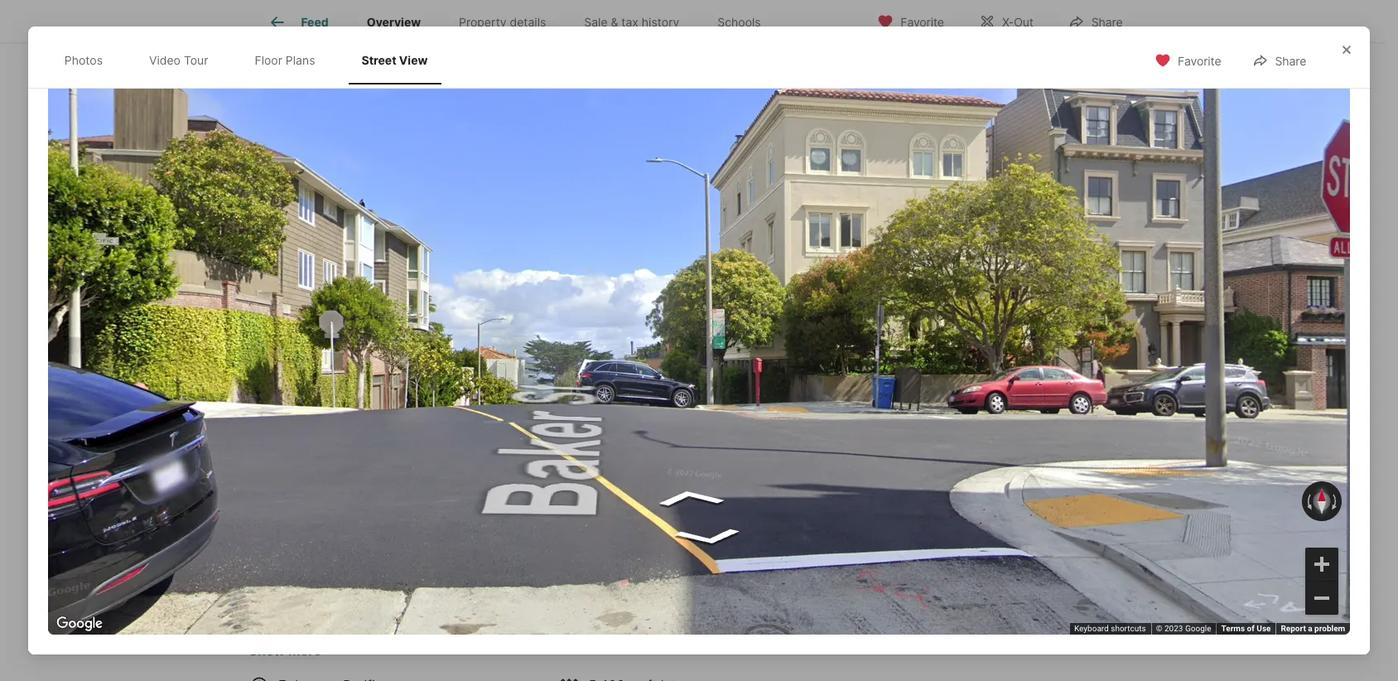 Task type: vqa. For each thing, say whether or not it's contained in the screenshot.
Heat Factor - Moderate 88% of properties are at moderate        risk of heat over the next 30 years's Factor
no



Task type: describe. For each thing, give the bounding box(es) containing it.
with inside video preview! pacific heights edwardian home built in 1912 with south views. updated in 2002. leased until fall 2024. shown by appointment. 2023 sutro architects plans demonstrate incredible potential & vision. move-in fall 2024 or carefully plan & permit your project. the 7405 square foot home has 6 bedrooms & 6.5 bathrooms. portico entry, beautiful front door opens to a large foyer that reflects the elegant & classic san francisco styling. intricately laid hardwood floors under 10' 3 ceilings. grand staircase & beautiful wood detailing & columns. lr on the
[[631, 570, 658, 587]]

sq
[[632, 440, 649, 456]]

portico
[[579, 630, 624, 647]]

& up has
[[372, 610, 381, 627]]

laid
[[750, 650, 772, 667]]

views.
[[702, 570, 743, 587]]

next image
[[1104, 400, 1130, 426]]

next
[[932, 543, 954, 555]]

hardwood
[[775, 650, 838, 667]]

est.
[[249, 441, 269, 455]]

0 horizontal spatial san
[[364, 376, 387, 393]]

3015 pacific ave , san francisco , ca 94115
[[249, 376, 519, 393]]

terms of use link
[[1222, 624, 1271, 633]]

get pre-approved link
[[342, 441, 442, 455]]

shown
[[433, 590, 476, 607]]

0 vertical spatial francisco
[[391, 376, 452, 393]]

intricately
[[684, 650, 746, 667]]

tour for tour via video chat
[[1007, 478, 1033, 489]]

floor inside floor plans "tab"
[[255, 53, 282, 67]]

2023 inside video preview! pacific heights edwardian home built in 1912 with south views. updated in 2002. leased until fall 2024. shown by appointment. 2023 sutro architects plans demonstrate incredible potential & vision. move-in fall 2024 or carefully plan & permit your project. the 7405 square foot home has 6 bedrooms & 6.5 bathrooms. portico entry, beautiful front door opens to a large foyer that reflects the elegant & classic san francisco styling. intricately laid hardwood floors under 10' 3 ceilings. grand staircase & beautiful wood detailing & columns. lr on the
[[585, 590, 618, 607]]

edwardian
[[443, 570, 509, 587]]

0 horizontal spatial pacific
[[285, 376, 329, 393]]

1 vertical spatial fall
[[483, 610, 505, 627]]

sale
[[290, 345, 319, 360]]

favorite for x-out
[[901, 14, 944, 29]]

floor plans button
[[353, 278, 466, 311]]

a inside video preview! pacific heights edwardian home built in 1912 with south views. updated in 2002. leased until fall 2024. shown by appointment. 2023 sutro architects plans demonstrate incredible potential & vision. move-in fall 2024 or carefully plan & permit your project. the 7405 square foot home has 6 bedrooms & 6.5 bathrooms. portico entry, beautiful front door opens to a large foyer that reflects the elegant & classic san francisco styling. intricately laid hardwood floors under 10' 3 ceilings. grand staircase & beautiful wood detailing & columns. lr on the
[[249, 650, 256, 667]]

$8,500,000 est. $61,940 /mo get pre-approved
[[249, 414, 442, 455]]

& right plan at the left bottom of the page
[[649, 610, 657, 627]]

2002.
[[249, 590, 285, 607]]

1 horizontal spatial with
[[924, 357, 952, 374]]

at
[[1033, 543, 1043, 555]]

floor plans inside button
[[390, 287, 452, 301]]

7,405
[[632, 414, 685, 437]]

video preview! pacific heights edwardian home built in 1912 with south views. updated in 2002. leased until fall 2024. shown by appointment. 2023 sutro architects plans demonstrate incredible potential & vision. move-in fall 2024 or carefully plan & permit your project. the 7405 square foot home has 6 bedrooms & 6.5 bathrooms. portico entry, beautiful front door opens to a large foyer that reflects the elegant & classic san francisco styling. intricately laid hardwood floors under 10' 3 ceilings. grand staircase & beautiful wood detailing & columns. lr on the 
[[249, 570, 850, 681]]

sale & tax history tab
[[565, 2, 699, 42]]

south
[[661, 570, 698, 587]]

share button inside dialog
[[1238, 43, 1321, 77]]

that
[[331, 650, 356, 667]]

this
[[311, 518, 346, 542]]

99
[[1053, 287, 1068, 301]]

square
[[249, 630, 292, 647]]

share inside dialog
[[1275, 54, 1307, 68]]

1 horizontal spatial beautiful
[[667, 630, 722, 647]]

vision.
[[385, 610, 425, 627]]

a right ask
[[932, 587, 938, 601]]

ask a question link
[[907, 587, 991, 601]]

99 photos button
[[1015, 278, 1124, 311]]

chat
[[1084, 478, 1109, 489]]

friday
[[1053, 430, 1083, 441]]

preview!
[[289, 570, 342, 587]]

94115
[[482, 376, 519, 393]]

tour inside tab
[[184, 53, 208, 67]]

street inside tab
[[362, 53, 397, 67]]

ask a question
[[907, 587, 991, 601]]

tour for tour with a redfin premier agent
[[891, 357, 921, 374]]

25
[[908, 395, 946, 432]]

demonstrate
[[764, 590, 843, 607]]

favorite button for share
[[1141, 43, 1236, 77]]

for sale - active
[[264, 345, 372, 360]]

map entry image
[[742, 344, 852, 454]]

1912
[[599, 570, 627, 587]]

tour with a redfin premier agent
[[891, 357, 1102, 374]]

keyboard shortcuts button
[[1075, 623, 1146, 635]]

google
[[1186, 624, 1212, 633]]

x-out
[[1002, 14, 1034, 29]]

wood
[[589, 670, 624, 681]]

99 photos
[[1053, 287, 1110, 301]]

oct for 26
[[980, 384, 1002, 396]]

6 beds
[[482, 414, 514, 456]]

about
[[249, 518, 306, 542]]

property
[[459, 15, 507, 29]]

under
[[288, 670, 325, 681]]

video
[[1053, 478, 1081, 489]]

3015
[[249, 376, 282, 393]]

& down intricately
[[685, 670, 693, 681]]

detailing
[[628, 670, 681, 681]]

permit
[[661, 610, 701, 627]]

feed
[[301, 15, 329, 29]]

property details tab
[[440, 2, 565, 42]]

francisco inside video preview! pacific heights edwardian home built in 1912 with south views. updated in 2002. leased until fall 2024. shown by appointment. 2023 sutro architects plans demonstrate incredible potential & vision. move-in fall 2024 or carefully plan & permit your project. the 7405 square foot home has 6 bedrooms & 6.5 bathrooms. portico entry, beautiful front door opens to a large foyer that reflects the elegant & classic san francisco styling. intricately laid hardwood floors under 10' 3 ceilings. grand staircase & beautiful wood detailing & columns. lr on the
[[571, 650, 631, 667]]

report a problem
[[1281, 624, 1346, 633]]

2 , from the left
[[452, 376, 456, 393]]

ceilings.
[[362, 670, 413, 681]]

carefully
[[561, 610, 615, 627]]

details
[[510, 15, 546, 29]]

27
[[1053, 395, 1090, 432]]

tour
[[1026, 525, 1052, 541]]

oct 27 friday
[[1053, 384, 1090, 441]]

until
[[338, 590, 365, 607]]

© 2023 google
[[1156, 624, 1212, 633]]

pacific inside video preview! pacific heights edwardian home built in 1912 with south views. updated in 2002. leased until fall 2024. shown by appointment. 2023 sutro architects plans demonstrate incredible potential & vision. move-in fall 2024 or carefully plan & permit your project. the 7405 square foot home has 6 bedrooms & 6.5 bathrooms. portico entry, beautiful front door opens to a large foyer that reflects the elegant & classic san francisco styling. intricately laid hardwood floors under 10' 3 ceilings. grand staircase & beautiful wood detailing & columns. lr on the
[[346, 570, 387, 587]]

san inside video preview! pacific heights edwardian home built in 1912 with south views. updated in 2002. leased until fall 2024. shown by appointment. 2023 sutro architects plans demonstrate incredible potential & vision. move-in fall 2024 or carefully plan & permit your project. the 7405 square foot home has 6 bedrooms & 6.5 bathrooms. portico entry, beautiful front door opens to a large foyer that reflects the elegant & classic san francisco styling. intricately laid hardwood floors under 10' 3 ceilings. grand staircase & beautiful wood detailing & columns. lr on the
[[543, 650, 567, 667]]

schools
[[718, 15, 761, 29]]

of
[[1247, 624, 1255, 633]]

thursday
[[980, 430, 1026, 441]]

elegant
[[435, 650, 481, 667]]

door
[[759, 630, 788, 647]]

pre-
[[365, 441, 389, 455]]

3
[[349, 670, 358, 681]]

photos tab
[[51, 40, 116, 81]]

potential
[[314, 610, 369, 627]]

today
[[1003, 543, 1031, 555]]

tour for tour in person
[[903, 478, 929, 489]]

0 vertical spatial fall
[[369, 590, 390, 607]]

6.5 baths
[[554, 414, 589, 456]]

(312)
[[1021, 587, 1051, 601]]

built
[[553, 570, 580, 587]]

bedrooms
[[401, 630, 464, 647]]

staircase
[[458, 670, 515, 681]]

sale
[[584, 15, 608, 29]]

use
[[1257, 624, 1271, 633]]

keyboard
[[1075, 624, 1109, 633]]

26
[[980, 395, 1018, 432]]

in up demonstrate
[[805, 570, 816, 587]]



Task type: locate. For each thing, give the bounding box(es) containing it.
0 horizontal spatial ,
[[356, 376, 360, 393]]

updated
[[747, 570, 801, 587]]

google image
[[52, 613, 107, 635]]

0 horizontal spatial street
[[362, 53, 397, 67]]

oct inside oct 27 friday
[[1053, 384, 1075, 396]]

opens
[[792, 630, 831, 647]]

1 horizontal spatial oct
[[980, 384, 1002, 396]]

floor plans
[[255, 53, 315, 67], [390, 287, 452, 301]]

sutro
[[622, 590, 655, 607]]

0 vertical spatial share
[[1092, 14, 1123, 29]]

video tour
[[149, 53, 208, 67]]

1 vertical spatial plans
[[421, 287, 452, 301]]

tour
[[184, 53, 208, 67], [891, 357, 921, 374], [903, 478, 929, 489], [1007, 478, 1033, 489]]

2 horizontal spatial plans
[[726, 590, 760, 607]]

home inside video preview! pacific heights edwardian home built in 1912 with south views. updated in 2002. leased until fall 2024. shown by appointment. 2023 sutro architects plans demonstrate incredible potential & vision. move-in fall 2024 or carefully plan & permit your project. the 7405 square foot home has 6 bedrooms & 6.5 bathrooms. portico entry, beautiful front door opens to a large foyer that reflects the elegant & classic san francisco styling. intricately laid hardwood floors under 10' 3 ceilings. grand staircase & beautiful wood detailing & columns. lr on the
[[324, 630, 359, 647]]

0 horizontal spatial 6.5
[[480, 630, 500, 647]]

favorite inside dialog
[[1178, 54, 1222, 68]]

schools tab
[[699, 2, 780, 42]]

2023 inside dialog
[[1165, 624, 1183, 633]]

1 vertical spatial beautiful
[[531, 670, 586, 681]]

the
[[788, 610, 812, 627]]

0 horizontal spatial share
[[1092, 14, 1123, 29]]

0 horizontal spatial floor plans
[[255, 53, 315, 67]]

1 vertical spatial floor plans
[[390, 287, 452, 301]]

2 horizontal spatial video
[[300, 287, 332, 301]]

floor inside floor plans button
[[390, 287, 419, 301]]

0 horizontal spatial oct
[[908, 384, 930, 396]]

1 vertical spatial share button
[[1238, 43, 1321, 77]]

1 vertical spatial favorite button
[[1141, 43, 1236, 77]]

1 horizontal spatial 2023
[[1165, 624, 1183, 633]]

in
[[931, 478, 940, 489], [584, 570, 595, 587], [805, 570, 816, 587], [469, 610, 480, 627]]

large
[[260, 650, 291, 667]]

0 vertical spatial the
[[410, 650, 431, 667]]

6.5 up classic
[[480, 630, 500, 647]]

street view button
[[473, 278, 590, 311]]

1 horizontal spatial francisco
[[571, 650, 631, 667]]

0 vertical spatial 6.5
[[554, 414, 583, 437]]

1 vertical spatial share
[[1275, 54, 1307, 68]]

video for video tour
[[149, 53, 181, 67]]

None button
[[901, 377, 968, 449], [974, 378, 1041, 448], [1047, 378, 1114, 448], [901, 377, 968, 449], [974, 378, 1041, 448], [1047, 378, 1114, 448]]

video inside video preview! pacific heights edwardian home built in 1912 with south views. updated in 2002. leased until fall 2024. shown by appointment. 2023 sutro architects plans demonstrate incredible potential & vision. move-in fall 2024 or carefully plan & permit your project. the 7405 square foot home has 6 bedrooms & 6.5 bathrooms. portico entry, beautiful front door opens to a large foyer that reflects the elegant & classic san francisco styling. intricately laid hardwood floors under 10' 3 ceilings. grand staircase & beautiful wood detailing & columns. lr on the
[[249, 570, 285, 587]]

video button
[[262, 278, 346, 311]]

x-out button
[[965, 4, 1048, 38]]

6 inside 6 beds
[[482, 414, 495, 437]]

0 horizontal spatial view
[[399, 53, 428, 67]]

oct inside oct 25 wednesday
[[908, 384, 930, 396]]

oct down "redfin"
[[980, 384, 1002, 396]]

the down hardwood
[[796, 670, 816, 681]]

san down bathrooms.
[[543, 650, 567, 667]]

with up sutro
[[631, 570, 658, 587]]

2023 right ©
[[1165, 624, 1183, 633]]

street view inside tab
[[362, 53, 428, 67]]

plans inside floor plans "tab"
[[286, 53, 315, 67]]

beautiful down bathrooms.
[[531, 670, 586, 681]]

in right built
[[584, 570, 595, 587]]

your
[[705, 610, 733, 627]]

0 horizontal spatial the
[[410, 650, 431, 667]]

home
[[351, 518, 403, 542], [324, 630, 359, 647]]

& left tax
[[611, 15, 618, 29]]

wednesday
[[908, 430, 961, 441]]

by
[[480, 590, 495, 607]]

$8,500,000
[[249, 414, 362, 437]]

share
[[1092, 14, 1123, 29], [1275, 54, 1307, 68]]

1 , from the left
[[356, 376, 360, 393]]

video inside tab
[[149, 53, 181, 67]]

1 horizontal spatial view
[[547, 287, 575, 301]]

oct for 25
[[908, 384, 930, 396]]

tour in person
[[903, 478, 980, 489]]

1 oct from the left
[[908, 384, 930, 396]]

move-
[[428, 610, 469, 627]]

1 vertical spatial 6.5
[[480, 630, 500, 647]]

the up grand
[[410, 650, 431, 667]]

home right this
[[351, 518, 403, 542]]

1 horizontal spatial favorite
[[1178, 54, 1222, 68]]

report a problem link
[[1281, 624, 1346, 633]]

1 vertical spatial with
[[631, 570, 658, 587]]

share button
[[1055, 4, 1137, 38], [1238, 43, 1321, 77]]

0 vertical spatial favorite button
[[864, 4, 959, 38]]

0 horizontal spatial floor
[[255, 53, 282, 67]]

7405
[[815, 610, 847, 627]]

oct for 27
[[1053, 384, 1075, 396]]

1 vertical spatial floor
[[390, 287, 419, 301]]

0 vertical spatial floor
[[255, 53, 282, 67]]

photos
[[64, 53, 103, 67]]

1 horizontal spatial pacific
[[346, 570, 387, 587]]

a left "redfin"
[[955, 357, 963, 374]]

plan
[[619, 610, 645, 627]]

beautiful
[[667, 630, 722, 647], [531, 670, 586, 681]]

sale & tax history
[[584, 15, 680, 29]]

for
[[264, 345, 287, 360]]

0 horizontal spatial 2023
[[585, 590, 618, 607]]

0 vertical spatial san
[[364, 376, 387, 393]]

architects
[[659, 590, 722, 607]]

street inside button
[[510, 287, 545, 301]]

report
[[1281, 624, 1306, 633]]

1 vertical spatial pacific
[[346, 570, 387, 587]]

front
[[726, 630, 756, 647]]

video inside button
[[300, 287, 332, 301]]

2024
[[509, 610, 541, 627]]

1 vertical spatial the
[[796, 670, 816, 681]]

0 vertical spatial street view
[[362, 53, 428, 67]]

0 horizontal spatial share button
[[1055, 4, 1137, 38]]

premier
[[1011, 357, 1062, 374]]

, down active
[[356, 376, 360, 393]]

1 horizontal spatial 6.5
[[554, 414, 583, 437]]

ask
[[907, 587, 929, 601]]

0 vertical spatial beautiful
[[667, 630, 722, 647]]

tab list containing feed
[[249, 0, 793, 42]]

,
[[356, 376, 360, 393], [452, 376, 456, 393]]

tab list inside dialog
[[48, 36, 458, 84]]

property details
[[459, 15, 546, 29]]

0 vertical spatial video
[[149, 53, 181, 67]]

6 inside video preview! pacific heights edwardian home built in 1912 with south views. updated in 2002. leased until fall 2024. shown by appointment. 2023 sutro architects plans demonstrate incredible potential & vision. move-in fall 2024 or carefully plan & permit your project. the 7405 square foot home has 6 bedrooms & 6.5 bathrooms. portico entry, beautiful front door opens to a large foyer that reflects the elegant & classic san francisco styling. intricately laid hardwood floors under 10' 3 ceilings. grand staircase & beautiful wood detailing & columns. lr on the
[[389, 630, 397, 647]]

0 vertical spatial 2023
[[585, 590, 618, 607]]

1 horizontal spatial street view
[[510, 287, 575, 301]]

3 oct from the left
[[1053, 384, 1075, 396]]

video up for sale - active
[[300, 287, 332, 301]]

0 vertical spatial favorite
[[901, 14, 944, 29]]

& down classic
[[519, 670, 527, 681]]

0 horizontal spatial street view
[[362, 53, 428, 67]]

floor plans tab
[[241, 40, 328, 81]]

0 horizontal spatial fall
[[369, 590, 390, 607]]

tab list for share
[[48, 36, 458, 84]]

video for video
[[300, 287, 332, 301]]

fall
[[369, 590, 390, 607], [483, 610, 505, 627]]

plans inside floor plans button
[[421, 287, 452, 301]]

0 horizontal spatial video
[[149, 53, 181, 67]]

2 oct from the left
[[980, 384, 1002, 396]]

street view
[[362, 53, 428, 67], [510, 287, 575, 301]]

available:
[[956, 543, 1000, 555]]

francisco up the wood
[[571, 650, 631, 667]]

1 horizontal spatial ,
[[452, 376, 456, 393]]

in left 'person'
[[931, 478, 940, 489]]

with
[[924, 357, 952, 374], [631, 570, 658, 587]]

0 horizontal spatial favorite button
[[864, 4, 959, 38]]

in down shown
[[469, 610, 480, 627]]

0 horizontal spatial francisco
[[391, 376, 452, 393]]

0 vertical spatial plans
[[286, 53, 315, 67]]

ave
[[332, 376, 356, 393]]

1 vertical spatial favorite
[[1178, 54, 1222, 68]]

schedule tour next available: today at 7:00 pm
[[932, 525, 1083, 555]]

0 vertical spatial street
[[362, 53, 397, 67]]

1 horizontal spatial share button
[[1238, 43, 1321, 77]]

street view inside button
[[510, 287, 575, 301]]

bathrooms.
[[503, 630, 575, 647]]

0 vertical spatial with
[[924, 357, 952, 374]]

video for video preview! pacific heights edwardian home built in 1912 with south views. updated in 2002. leased until fall 2024. shown by appointment. 2023 sutro architects plans demonstrate incredible potential & vision. move-in fall 2024 or carefully plan & permit your project. the 7405 square foot home has 6 bedrooms & 6.5 bathrooms. portico entry, beautiful front door opens to a large foyer that reflects the elegant & classic san francisco styling. intricately laid hardwood floors under 10' 3 ceilings. grand staircase & beautiful wood detailing & columns. lr on the 
[[249, 570, 285, 587]]

0 horizontal spatial favorite
[[901, 14, 944, 29]]

tab list for x-out
[[249, 0, 793, 42]]

1 horizontal spatial plans
[[421, 287, 452, 301]]

agent
[[1065, 357, 1102, 374]]

0 horizontal spatial with
[[631, 570, 658, 587]]

lr
[[757, 670, 773, 681]]

approved
[[389, 441, 442, 455]]

street view tab
[[348, 40, 441, 81]]

video tour tab
[[136, 40, 222, 81]]

0 vertical spatial share button
[[1055, 4, 1137, 38]]

2 vertical spatial plans
[[726, 590, 760, 607]]

get
[[342, 441, 362, 455]]

1 vertical spatial san
[[543, 650, 567, 667]]

1 vertical spatial francisco
[[571, 650, 631, 667]]

& inside tab
[[611, 15, 618, 29]]

plans inside video preview! pacific heights edwardian home built in 1912 with south views. updated in 2002. leased until fall 2024. shown by appointment. 2023 sutro architects plans demonstrate incredible potential & vision. move-in fall 2024 or carefully plan & permit your project. the 7405 square foot home has 6 bedrooms & 6.5 bathrooms. portico entry, beautiful front door opens to a large foyer that reflects the elegant & classic san francisco styling. intricately laid hardwood floors under 10' 3 ceilings. grand staircase & beautiful wood detailing & columns. lr on the
[[726, 590, 760, 607]]

6.5 inside 6.5 baths
[[554, 414, 583, 437]]

1 horizontal spatial floor
[[390, 287, 419, 301]]

floor plans inside "tab"
[[255, 53, 315, 67]]

3015 pacific ave, san francisco, ca 94115 image
[[249, 0, 871, 324], [878, 0, 1137, 150], [878, 157, 1137, 324]]

1 horizontal spatial video
[[249, 570, 285, 587]]

1 horizontal spatial the
[[796, 670, 816, 681]]

1 horizontal spatial share
[[1275, 54, 1307, 68]]

0 vertical spatial pacific
[[285, 376, 329, 393]]

history
[[642, 15, 680, 29]]

out
[[1014, 14, 1034, 29]]

classic
[[497, 650, 540, 667]]

dialog
[[28, 27, 1371, 655]]

video right photos
[[149, 53, 181, 67]]

redfin
[[966, 357, 1008, 374]]

with up oct 25 wednesday
[[924, 357, 952, 374]]

oct down agent at right
[[1053, 384, 1075, 396]]

-
[[322, 345, 327, 360]]

a up floors
[[249, 650, 256, 667]]

ca
[[459, 376, 478, 393]]

1 horizontal spatial fall
[[483, 610, 505, 627]]

6.5 inside video preview! pacific heights edwardian home built in 1912 with south views. updated in 2002. leased until fall 2024. shown by appointment. 2023 sutro architects plans demonstrate incredible potential & vision. move-in fall 2024 or carefully plan & permit your project. the 7405 square foot home has 6 bedrooms & 6.5 bathrooms. portico entry, beautiful front door opens to a large foyer that reflects the elegant & classic san francisco styling. intricately laid hardwood floors under 10' 3 ceilings. grand staircase & beautiful wood detailing & columns. lr on the
[[480, 630, 500, 647]]

& up elegant
[[468, 630, 477, 647]]

street
[[362, 53, 397, 67], [510, 287, 545, 301]]

pacific up until
[[346, 570, 387, 587]]

oct inside oct 26 thursday
[[980, 384, 1002, 396]]

list box
[[891, 465, 1124, 502]]

1 vertical spatial street view
[[510, 287, 575, 301]]

home
[[513, 570, 550, 587]]

1 vertical spatial 6
[[389, 630, 397, 647]]

favorite button for x-out
[[864, 4, 959, 38]]

1 horizontal spatial favorite button
[[1141, 43, 1236, 77]]

beautiful down permit at the bottom of the page
[[667, 630, 722, 647]]

tab list containing photos
[[48, 36, 458, 84]]

0 vertical spatial 6
[[482, 414, 495, 437]]

1 horizontal spatial 6
[[482, 414, 495, 437]]

floors
[[249, 670, 285, 681]]

(312) 616-5409
[[1021, 587, 1111, 601]]

0 horizontal spatial beautiful
[[531, 670, 586, 681]]

6 up beds
[[482, 414, 495, 437]]

problem
[[1315, 624, 1346, 633]]

oct 25 wednesday
[[908, 384, 961, 441]]

6 right has
[[389, 630, 397, 647]]

about this home
[[249, 518, 403, 542]]

oct up wednesday
[[908, 384, 930, 396]]

0 vertical spatial view
[[399, 53, 428, 67]]

via
[[1035, 478, 1050, 489]]

view inside button
[[547, 287, 575, 301]]

home down potential
[[324, 630, 359, 647]]

2023 down 1912
[[585, 590, 618, 607]]

1 horizontal spatial street
[[510, 287, 545, 301]]

0 horizontal spatial 6
[[389, 630, 397, 647]]

2 vertical spatial video
[[249, 570, 285, 587]]

francisco left ca
[[391, 376, 452, 393]]

person
[[942, 478, 980, 489]]

overview
[[367, 15, 421, 29]]

1 horizontal spatial floor plans
[[390, 287, 452, 301]]

1 vertical spatial view
[[547, 287, 575, 301]]

2 horizontal spatial oct
[[1053, 384, 1075, 396]]

1 vertical spatial street
[[510, 287, 545, 301]]

fall down by
[[483, 610, 505, 627]]

san right ave
[[364, 376, 387, 393]]

pacific down sale at the bottom left of the page
[[285, 376, 329, 393]]

heights
[[391, 570, 439, 587]]

(312) 616-5409 link
[[1021, 587, 1111, 601]]

video
[[149, 53, 181, 67], [300, 287, 332, 301], [249, 570, 285, 587]]

project.
[[736, 610, 784, 627]]

fall right until
[[369, 590, 390, 607]]

tab list
[[249, 0, 793, 42], [48, 36, 458, 84]]

favorite
[[901, 14, 944, 29], [1178, 54, 1222, 68]]

©
[[1156, 624, 1163, 633]]

styling.
[[635, 650, 680, 667]]

a right report
[[1308, 624, 1313, 633]]

video up 2002.
[[249, 570, 285, 587]]

1 vertical spatial 2023
[[1165, 624, 1183, 633]]

list box containing tour in person
[[891, 465, 1124, 502]]

on
[[776, 670, 792, 681]]

active link
[[331, 345, 372, 360]]

, left ca
[[452, 376, 456, 393]]

0 vertical spatial home
[[351, 518, 403, 542]]

& up staircase
[[485, 650, 493, 667]]

overview tab
[[348, 2, 440, 42]]

0 horizontal spatial plans
[[286, 53, 315, 67]]

terms of use
[[1222, 624, 1271, 633]]

view inside tab
[[399, 53, 428, 67]]

1 vertical spatial home
[[324, 630, 359, 647]]

favorite for share
[[1178, 54, 1222, 68]]

1 horizontal spatial san
[[543, 650, 567, 667]]

0 vertical spatial floor plans
[[255, 53, 315, 67]]

6.5 up baths link
[[554, 414, 583, 437]]

dialog containing photos
[[28, 27, 1371, 655]]

1 vertical spatial video
[[300, 287, 332, 301]]

grand
[[416, 670, 455, 681]]



